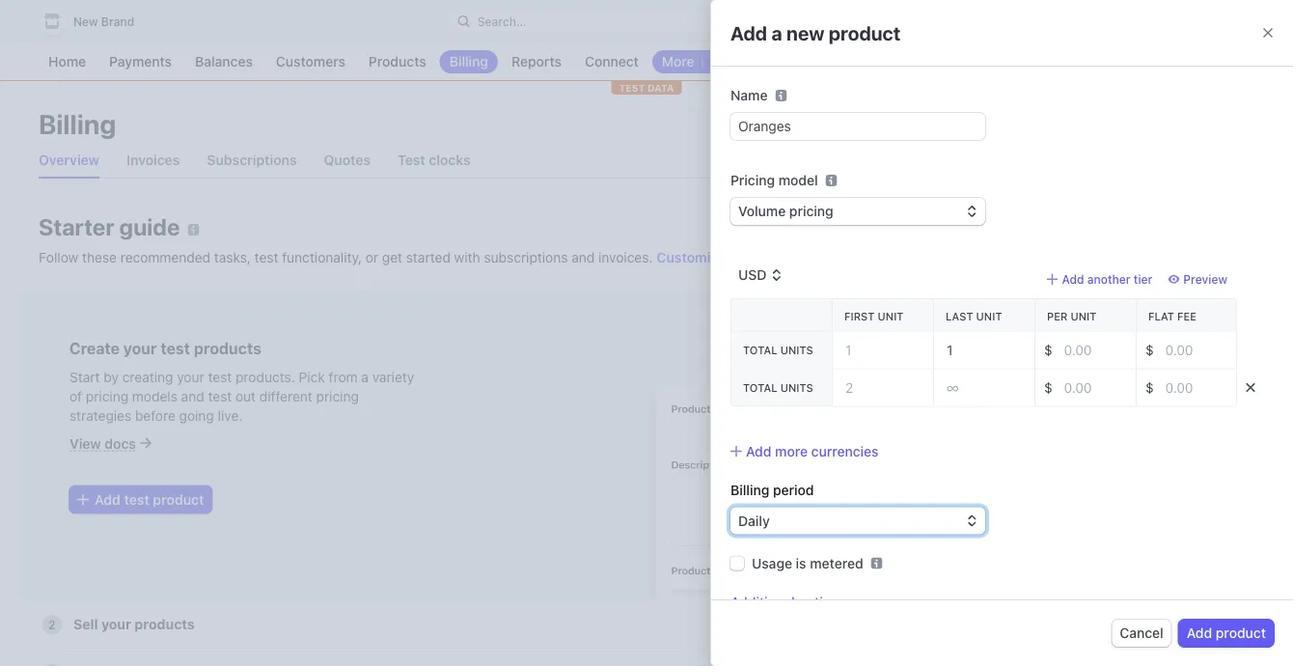 Task type: locate. For each thing, give the bounding box(es) containing it.
add for add more currencies
[[746, 443, 772, 459]]

0 horizontal spatial your
[[123, 339, 157, 358]]

$ button
[[1037, 333, 1053, 367], [1138, 333, 1155, 367], [1037, 370, 1053, 405], [1138, 370, 1155, 405]]

a right from
[[362, 369, 369, 385]]

product
[[829, 21, 901, 44], [153, 491, 204, 507], [1216, 625, 1267, 641]]

currencies
[[812, 443, 879, 459]]

test down the docs
[[124, 491, 149, 507]]

models
[[132, 389, 178, 405]]

$
[[1045, 342, 1053, 358], [1146, 342, 1155, 358], [1045, 379, 1053, 395], [1146, 379, 1155, 395]]

Premium Plan, sunglasses, etc. text field
[[731, 113, 986, 140]]

guide up recommended
[[119, 213, 180, 240]]

1 vertical spatial your
[[177, 369, 204, 385]]

1 vertical spatial billing
[[731, 482, 770, 498]]

billing
[[39, 108, 116, 140], [731, 482, 770, 498]]

cancel button
[[1113, 620, 1172, 647]]

add
[[731, 21, 768, 44], [1063, 272, 1085, 286], [746, 443, 772, 459], [95, 491, 121, 507], [1187, 625, 1213, 641]]

0 horizontal spatial unit
[[878, 310, 904, 323]]

3 unit from the left
[[1071, 310, 1097, 323]]

0 horizontal spatial billing
[[39, 108, 116, 140]]

2 vertical spatial product
[[1216, 625, 1267, 641]]

2 pricing from the left
[[316, 389, 359, 405]]

follow these recommended tasks, test functionality, or get started with subscriptions and invoices. customize guide
[[39, 250, 766, 266]]

1 horizontal spatial product
[[829, 21, 901, 44]]

before
[[135, 408, 176, 424]]

pricing
[[86, 389, 129, 405], [316, 389, 359, 405]]

None text field
[[834, 333, 931, 367], [834, 370, 931, 405], [834, 333, 931, 367], [834, 370, 931, 405]]

1 horizontal spatial pricing
[[316, 389, 359, 405]]

0.00 text field
[[1155, 333, 1240, 367], [1053, 370, 1134, 405], [1155, 370, 1240, 405]]

add product button
[[1180, 620, 1275, 647]]

2 unit from the left
[[977, 310, 1003, 323]]

from
[[329, 369, 358, 385]]

1 vertical spatial a
[[362, 369, 369, 385]]

add another tier button
[[1047, 271, 1153, 287]]

a
[[772, 21, 783, 44], [362, 369, 369, 385]]

pricing down by
[[86, 389, 129, 405]]

total units
[[743, 344, 814, 357], [743, 382, 814, 394]]

add another tier
[[1063, 272, 1153, 286]]

1 units from the top
[[781, 344, 814, 357]]

2 horizontal spatial unit
[[1071, 310, 1097, 323]]

0 horizontal spatial and
[[181, 389, 204, 405]]

add for add a new product
[[731, 21, 768, 44]]

and up the going
[[181, 389, 204, 405]]

view
[[70, 436, 101, 452]]

0 vertical spatial guide
[[119, 213, 180, 240]]

add left new
[[731, 21, 768, 44]]

products.
[[236, 369, 295, 385]]

total units up more
[[743, 382, 814, 394]]

test
[[255, 250, 279, 266], [161, 339, 190, 358], [208, 369, 232, 385], [208, 389, 232, 405], [124, 491, 149, 507]]

add more currencies
[[746, 443, 879, 459]]

add right cancel
[[1187, 625, 1213, 641]]

unit right the last
[[977, 310, 1003, 323]]

2 horizontal spatial product
[[1216, 625, 1267, 641]]

more
[[775, 443, 808, 459]]

unit right per
[[1071, 310, 1097, 323]]

add inside 'button'
[[746, 443, 772, 459]]

0 vertical spatial billing
[[39, 108, 116, 140]]

1 total from the top
[[743, 344, 778, 357]]

your
[[123, 339, 157, 358], [177, 369, 204, 385]]

0 vertical spatial total
[[743, 344, 778, 357]]

and
[[572, 250, 595, 266], [181, 389, 204, 405]]

guide
[[119, 213, 180, 240], [730, 250, 766, 266]]

usd
[[739, 267, 767, 283]]

pricing down from
[[316, 389, 359, 405]]

going
[[179, 408, 214, 424]]

1 vertical spatial total
[[743, 382, 778, 394]]

0 vertical spatial a
[[772, 21, 783, 44]]

unit right first
[[878, 310, 904, 323]]

by
[[104, 369, 119, 385]]

first
[[845, 310, 875, 323]]

last unit
[[946, 310, 1003, 323]]

1 unit from the left
[[878, 310, 904, 323]]

1 horizontal spatial unit
[[977, 310, 1003, 323]]

add for add test product
[[95, 491, 121, 507]]

different
[[260, 389, 313, 405]]

subscriptions
[[484, 250, 568, 266]]

create
[[70, 339, 120, 358]]

or
[[366, 250, 379, 266]]

another
[[1088, 272, 1131, 286]]

test up creating
[[161, 339, 190, 358]]

1 vertical spatial product
[[153, 491, 204, 507]]

guide up usd
[[730, 250, 766, 266]]

and left invoices.
[[572, 250, 595, 266]]

add left the "another"
[[1063, 272, 1085, 286]]

test data
[[620, 82, 674, 93]]

variety
[[372, 369, 414, 385]]

add down the view docs link
[[95, 491, 121, 507]]

0 vertical spatial product
[[829, 21, 901, 44]]

additional
[[731, 594, 795, 610]]

total units down the usd popup button on the right of page
[[743, 344, 814, 357]]

0 vertical spatial total units
[[743, 344, 814, 357]]

new
[[787, 21, 825, 44]]

0 horizontal spatial product
[[153, 491, 204, 507]]

get
[[382, 250, 403, 266]]

add left more
[[746, 443, 772, 459]]

1 vertical spatial and
[[181, 389, 204, 405]]

1 vertical spatial total units
[[743, 382, 814, 394]]

metered
[[810, 555, 864, 571]]

these
[[82, 250, 117, 266]]

and inside start by creating your test products. pick from a variety of pricing models and test out different pricing strategies before going live.
[[181, 389, 204, 405]]

1 vertical spatial units
[[781, 382, 814, 394]]

1 horizontal spatial billing
[[731, 482, 770, 498]]

your up creating
[[123, 339, 157, 358]]

test
[[620, 82, 645, 93]]

units
[[781, 344, 814, 357], [781, 382, 814, 394]]

1 vertical spatial guide
[[730, 250, 766, 266]]

0 vertical spatial your
[[123, 339, 157, 358]]

functionality,
[[282, 250, 362, 266]]

add for add product
[[1187, 625, 1213, 641]]

total down the usd popup button on the right of page
[[743, 344, 778, 357]]

0 horizontal spatial pricing
[[86, 389, 129, 405]]

additional options
[[731, 594, 847, 610]]

0 horizontal spatial a
[[362, 369, 369, 385]]

0 vertical spatial units
[[781, 344, 814, 357]]

a left new
[[772, 21, 783, 44]]

2 units from the top
[[781, 382, 814, 394]]

unit for last unit
[[977, 310, 1003, 323]]

strategies
[[70, 408, 132, 424]]

1 horizontal spatial and
[[572, 250, 595, 266]]

1 horizontal spatial guide
[[730, 250, 766, 266]]

total up more
[[743, 382, 778, 394]]

preview button
[[1169, 271, 1228, 287]]

0 vertical spatial and
[[572, 250, 595, 266]]

additional options button
[[731, 592, 862, 612]]

first unit
[[845, 310, 904, 323]]

customize
[[657, 250, 726, 266]]

1 horizontal spatial your
[[177, 369, 204, 385]]

your down the create your test products
[[177, 369, 204, 385]]

of
[[70, 389, 82, 405]]

flat fee
[[1149, 310, 1197, 323]]

flat
[[1149, 310, 1175, 323]]

units up more
[[781, 382, 814, 394]]

fee
[[1178, 310, 1197, 323]]

total
[[743, 344, 778, 357], [743, 382, 778, 394]]

units down the usd popup button on the right of page
[[781, 344, 814, 357]]

None text field
[[936, 333, 1032, 367], [936, 370, 1032, 405], [936, 333, 1032, 367], [936, 370, 1032, 405]]

1 total units from the top
[[743, 344, 814, 357]]

unit
[[878, 310, 904, 323], [977, 310, 1003, 323], [1071, 310, 1097, 323]]



Task type: vqa. For each thing, say whether or not it's contained in the screenshot.
$
yes



Task type: describe. For each thing, give the bounding box(es) containing it.
pick
[[299, 369, 325, 385]]

preview
[[1184, 272, 1228, 286]]

products
[[194, 339, 262, 358]]

start by creating your test products. pick from a variety of pricing models and test out different pricing strategies before going live.
[[70, 369, 414, 424]]

out
[[236, 389, 256, 405]]

with
[[454, 250, 481, 266]]

docs
[[105, 436, 136, 452]]

1 horizontal spatial a
[[772, 21, 783, 44]]

test up live. at the bottom left of the page
[[208, 389, 232, 405]]

model
[[779, 172, 818, 188]]

product inside button
[[1216, 625, 1267, 641]]

add test product
[[95, 491, 204, 507]]

1 pricing from the left
[[86, 389, 129, 405]]

billing for billing
[[39, 108, 116, 140]]

period
[[773, 482, 814, 498]]

billing for billing period
[[731, 482, 770, 498]]

is
[[796, 555, 807, 571]]

pricing
[[731, 172, 775, 188]]

name
[[731, 87, 768, 103]]

info element
[[826, 175, 838, 186]]

unit for per unit
[[1071, 310, 1097, 323]]

cancel
[[1120, 625, 1164, 641]]

0.00 text field
[[1053, 333, 1134, 367]]

starter guide
[[39, 213, 180, 240]]

usd button
[[731, 260, 790, 291]]

per unit
[[1048, 310, 1097, 323]]

tasks,
[[214, 250, 251, 266]]

options
[[799, 594, 847, 610]]

pricing model
[[731, 172, 818, 188]]

2 total from the top
[[743, 382, 778, 394]]

view docs
[[70, 436, 136, 452]]

view docs link
[[70, 436, 152, 452]]

test down products
[[208, 369, 232, 385]]

creating
[[122, 369, 173, 385]]

2 total units from the top
[[743, 382, 814, 394]]

recommended
[[120, 250, 211, 266]]

data
[[648, 82, 674, 93]]

usage is metered
[[752, 555, 864, 571]]

per
[[1048, 310, 1068, 323]]

a inside start by creating your test products. pick from a variety of pricing models and test out different pricing strategies before going live.
[[362, 369, 369, 385]]

your inside start by creating your test products. pick from a variety of pricing models and test out different pricing strategies before going live.
[[177, 369, 204, 385]]

unit for first unit
[[878, 310, 904, 323]]

starter
[[39, 213, 114, 240]]

tier
[[1134, 272, 1153, 286]]

add product
[[1187, 625, 1267, 641]]

live.
[[218, 408, 243, 424]]

follow
[[39, 250, 79, 266]]

info image
[[826, 175, 838, 186]]

add for add another tier
[[1063, 272, 1085, 286]]

start
[[70, 369, 100, 385]]

add a new product
[[731, 21, 901, 44]]

billing period
[[731, 482, 814, 498]]

usage
[[752, 555, 793, 571]]

last
[[946, 310, 974, 323]]

create your test products
[[70, 339, 262, 358]]

started
[[406, 250, 451, 266]]

add test product link
[[70, 486, 212, 513]]

invoices.
[[599, 250, 653, 266]]

0 horizontal spatial guide
[[119, 213, 180, 240]]

add more currencies button
[[731, 442, 879, 461]]

test right tasks, on the top
[[255, 250, 279, 266]]

customize guide link
[[657, 250, 779, 266]]



